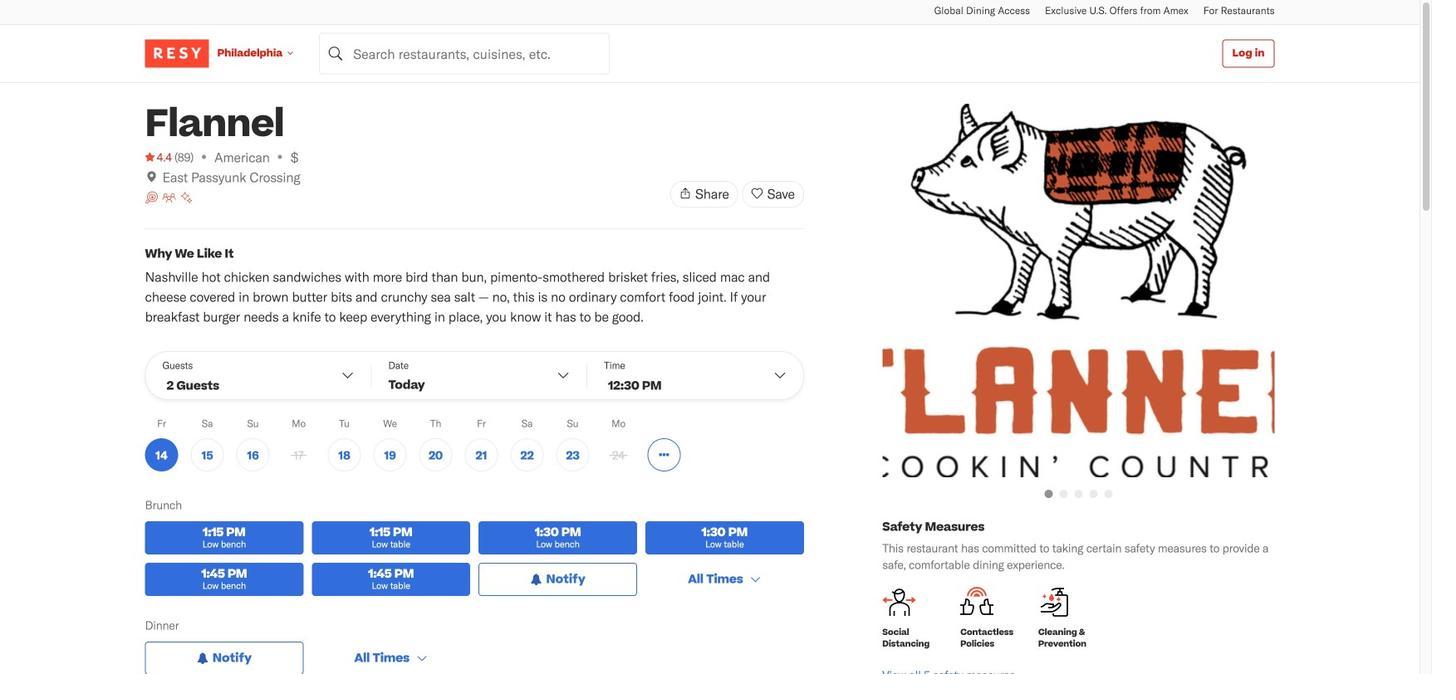Task type: locate. For each thing, give the bounding box(es) containing it.
None field
[[319, 33, 610, 74]]



Task type: vqa. For each thing, say whether or not it's contained in the screenshot.
4.7 out of 5 stars icon
no



Task type: describe. For each thing, give the bounding box(es) containing it.
Search restaurants, cuisines, etc. text field
[[319, 33, 610, 74]]

4.4 out of 5 stars image
[[145, 149, 172, 165]]



